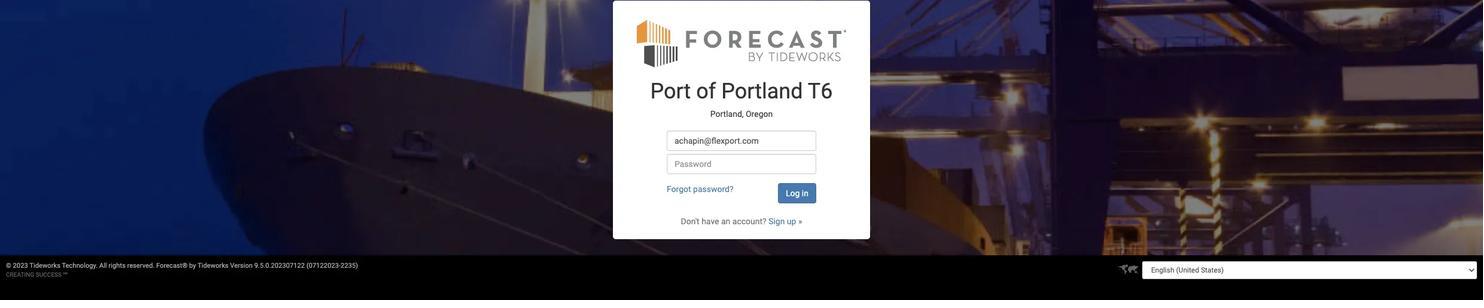 Task type: locate. For each thing, give the bounding box(es) containing it.
by
[[189, 263, 196, 270]]

Password password field
[[667, 154, 817, 175]]

don't have an account? sign up »
[[681, 217, 803, 227]]

of
[[697, 79, 716, 104]]

an
[[722, 217, 731, 227]]

account?
[[733, 217, 767, 227]]

©
[[6, 263, 11, 270]]

0 horizontal spatial tideworks
[[29, 263, 60, 270]]

tideworks
[[29, 263, 60, 270], [198, 263, 229, 270]]

℠
[[63, 272, 68, 279]]

port of portland t6 portland, oregon
[[651, 79, 833, 119]]

2235)
[[341, 263, 358, 270]]

tideworks up success
[[29, 263, 60, 270]]

technology.
[[62, 263, 98, 270]]

port
[[651, 79, 691, 104]]

portland
[[722, 79, 803, 104]]

log in button
[[778, 184, 817, 204]]

tideworks right by
[[198, 263, 229, 270]]

don't
[[681, 217, 700, 227]]

success
[[36, 272, 62, 279]]

password?
[[694, 185, 734, 195]]

1 horizontal spatial tideworks
[[198, 263, 229, 270]]

log
[[786, 189, 800, 199]]

forgot password? link
[[667, 185, 734, 195]]

t6
[[808, 79, 833, 104]]

in
[[802, 189, 809, 199]]

© 2023 tideworks technology. all rights reserved. forecast® by tideworks version 9.5.0.202307122 (07122023-2235) creating success ℠
[[6, 263, 358, 279]]

2023
[[13, 263, 28, 270]]

portland,
[[711, 109, 744, 119]]



Task type: vqa. For each thing, say whether or not it's contained in the screenshot.
PASSWORD Password Field
yes



Task type: describe. For each thing, give the bounding box(es) containing it.
all
[[99, 263, 107, 270]]

forgot
[[667, 185, 691, 195]]

rights
[[109, 263, 126, 270]]

forgot password? log in
[[667, 185, 809, 199]]

1 tideworks from the left
[[29, 263, 60, 270]]

sign
[[769, 217, 785, 227]]

sign up » link
[[769, 217, 803, 227]]

2 tideworks from the left
[[198, 263, 229, 270]]

forecast®
[[156, 263, 188, 270]]

forecast® by tideworks image
[[637, 19, 847, 68]]

oregon
[[746, 109, 773, 119]]

(07122023-
[[307, 263, 341, 270]]

have
[[702, 217, 720, 227]]

version
[[230, 263, 253, 270]]

Email or username text field
[[667, 131, 817, 151]]

reserved.
[[127, 263, 155, 270]]

creating
[[6, 272, 34, 279]]

up
[[787, 217, 797, 227]]

»
[[799, 217, 803, 227]]

9.5.0.202307122
[[254, 263, 305, 270]]



